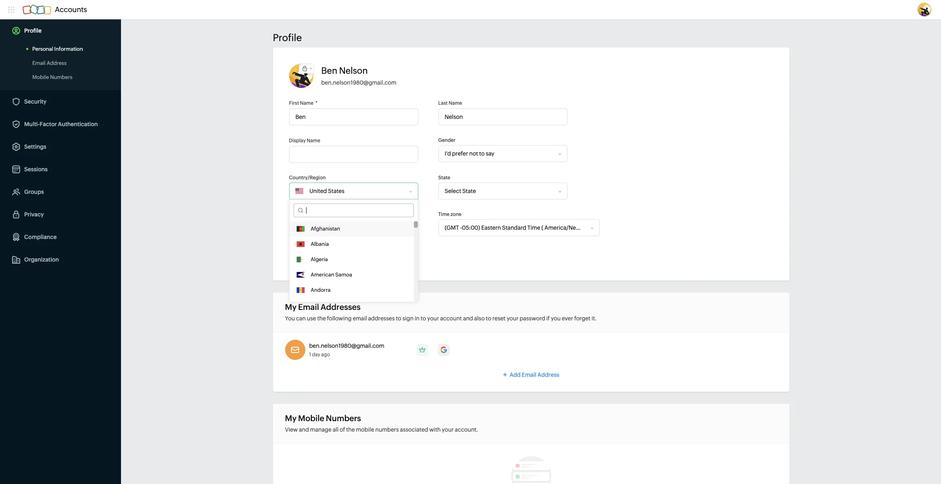 Task type: locate. For each thing, give the bounding box(es) containing it.
following
[[327, 316, 352, 322]]

settings
[[24, 144, 46, 150]]

0 vertical spatial and
[[463, 316, 473, 322]]

profile up personal
[[24, 27, 42, 34]]

and left also
[[463, 316, 473, 322]]

also
[[475, 316, 485, 322]]

my inside the 'my email addresses you can use the following email addresses to sign in to your account and also to reset your password if you ever forget it.'
[[285, 303, 297, 312]]

name left *
[[300, 101, 314, 106]]

1 vertical spatial email
[[298, 303, 319, 312]]

email for add
[[522, 372, 537, 379]]

1 horizontal spatial to
[[421, 316, 426, 322]]

1 to from the left
[[396, 316, 402, 322]]

None text field
[[289, 109, 418, 126], [439, 109, 568, 126], [289, 109, 418, 126], [439, 109, 568, 126]]

your right 'reset'
[[507, 316, 519, 322]]

forget
[[575, 316, 591, 322]]

first
[[289, 101, 299, 106]]

0 horizontal spatial email
[[32, 60, 46, 66]]

numbers down "email address"
[[50, 74, 73, 80]]

save
[[303, 253, 316, 260]]

save button
[[289, 249, 330, 265]]

address
[[47, 60, 67, 66], [538, 372, 560, 379]]

email
[[32, 60, 46, 66], [298, 303, 319, 312], [522, 372, 537, 379]]

2 horizontal spatial email
[[522, 372, 537, 379]]

0 vertical spatial mobile
[[32, 74, 49, 80]]

ben.nelson1980@gmail.com 1 day ago
[[309, 343, 385, 358]]

my for my email addresses
[[285, 303, 297, 312]]

mobile numbers
[[32, 74, 73, 80]]

2 my from the top
[[285, 414, 297, 423]]

ben nelson ben.nelson1980@gmail.com
[[322, 66, 397, 86]]

name right the last
[[449, 101, 462, 106]]

1 my from the top
[[285, 303, 297, 312]]

my email addresses you can use the following email addresses to sign in to your account and also to reset your password if you ever forget it.
[[285, 303, 597, 322]]

numbers up of
[[326, 414, 361, 423]]

accounts
[[55, 5, 87, 14]]

password
[[520, 316, 546, 322]]

1 vertical spatial and
[[299, 427, 309, 434]]

numbers
[[50, 74, 73, 80], [326, 414, 361, 423]]

1 vertical spatial mobile
[[298, 414, 325, 423]]

0 vertical spatial numbers
[[50, 74, 73, 80]]

mobile down "email address"
[[32, 74, 49, 80]]

andorra
[[311, 287, 331, 293]]

associated
[[400, 427, 428, 434]]

1 vertical spatial the
[[346, 427, 355, 434]]

2 vertical spatial email
[[522, 372, 537, 379]]

to right also
[[486, 316, 492, 322]]

1 horizontal spatial mobile
[[298, 414, 325, 423]]

last name
[[439, 101, 462, 106]]

0 vertical spatial my
[[285, 303, 297, 312]]

0 horizontal spatial the
[[317, 316, 326, 322]]

0 horizontal spatial and
[[299, 427, 309, 434]]

my
[[285, 303, 297, 312], [285, 414, 297, 423]]

algeria
[[311, 257, 328, 263]]

profile
[[24, 27, 42, 34], [273, 32, 302, 43]]

last
[[439, 101, 448, 106]]

ben.nelson1980@gmail.com
[[322, 80, 397, 86], [309, 343, 385, 350]]

the right of
[[346, 427, 355, 434]]

1 horizontal spatial email
[[298, 303, 319, 312]]

organization
[[24, 257, 59, 263]]

name
[[300, 101, 314, 106], [449, 101, 462, 106], [307, 138, 320, 144]]

the
[[317, 316, 326, 322], [346, 427, 355, 434]]

email up use
[[298, 303, 319, 312]]

2 horizontal spatial to
[[486, 316, 492, 322]]

ben.nelson1980@gmail.com down 'nelson'
[[322, 80, 397, 86]]

1 horizontal spatial numbers
[[326, 414, 361, 423]]

to left sign
[[396, 316, 402, 322]]

and
[[463, 316, 473, 322], [299, 427, 309, 434]]

0 horizontal spatial address
[[47, 60, 67, 66]]

my up you
[[285, 303, 297, 312]]

your
[[428, 316, 439, 322], [507, 316, 519, 322], [442, 427, 454, 434]]

ago
[[321, 352, 330, 358]]

multi-
[[24, 121, 40, 128]]

0 vertical spatial the
[[317, 316, 326, 322]]

0 vertical spatial email
[[32, 60, 46, 66]]

and inside my mobile numbers view and manage all of the mobile numbers associated with your account.
[[299, 427, 309, 434]]

1 horizontal spatial your
[[442, 427, 454, 434]]

mobile
[[32, 74, 49, 80], [298, 414, 325, 423]]

your right the in on the bottom
[[428, 316, 439, 322]]

email down personal
[[32, 60, 46, 66]]

sign
[[403, 316, 414, 322]]

personal information
[[32, 46, 83, 52]]

and right "view"
[[299, 427, 309, 434]]

name right display
[[307, 138, 320, 144]]

your right with
[[442, 427, 454, 434]]

language
[[289, 212, 312, 218]]

afghanistan
[[311, 226, 340, 232]]

numbers
[[376, 427, 399, 434]]

groups
[[24, 189, 44, 195]]

None field
[[439, 146, 559, 162], [304, 183, 406, 199], [439, 183, 559, 199], [290, 220, 410, 236], [439, 220, 591, 236], [439, 146, 559, 162], [304, 183, 406, 199], [439, 183, 559, 199], [290, 220, 410, 236], [439, 220, 591, 236]]

profile up mprivacy image
[[273, 32, 302, 43]]

1
[[309, 352, 311, 358]]

ben.nelson1980@gmail.com up ago
[[309, 343, 385, 350]]

0 horizontal spatial to
[[396, 316, 402, 322]]

my mobile numbers view and manage all of the mobile numbers associated with your account.
[[285, 414, 478, 434]]

address down 'personal information'
[[47, 60, 67, 66]]

0 horizontal spatial your
[[428, 316, 439, 322]]

state
[[439, 175, 451, 181]]

Search... field
[[303, 204, 414, 217]]

time
[[439, 212, 450, 218]]

mprivacy image
[[299, 64, 311, 73]]

use
[[307, 316, 316, 322]]

to
[[396, 316, 402, 322], [421, 316, 426, 322], [486, 316, 492, 322]]

1 vertical spatial my
[[285, 414, 297, 423]]

add email address
[[510, 372, 560, 379]]

information
[[54, 46, 83, 52]]

0 horizontal spatial profile
[[24, 27, 42, 34]]

all
[[333, 427, 339, 434]]

my up "view"
[[285, 414, 297, 423]]

None text field
[[289, 146, 418, 163]]

1 horizontal spatial address
[[538, 372, 560, 379]]

the right use
[[317, 316, 326, 322]]

1 horizontal spatial the
[[346, 427, 355, 434]]

1 vertical spatial numbers
[[326, 414, 361, 423]]

address right add
[[538, 372, 560, 379]]

my inside my mobile numbers view and manage all of the mobile numbers associated with your account.
[[285, 414, 297, 423]]

sessions
[[24, 166, 48, 173]]

mobile up manage
[[298, 414, 325, 423]]

email inside the 'my email addresses you can use the following email addresses to sign in to your account and also to reset your password if you ever forget it.'
[[298, 303, 319, 312]]

email right add
[[522, 372, 537, 379]]

privacy
[[24, 212, 44, 218]]

1 horizontal spatial and
[[463, 316, 473, 322]]

*
[[316, 101, 318, 106]]

to right the in on the bottom
[[421, 316, 426, 322]]

1 vertical spatial ben.nelson1980@gmail.com
[[309, 343, 385, 350]]

ben
[[322, 66, 338, 76]]



Task type: vqa. For each thing, say whether or not it's contained in the screenshot.
second to from the right
yes



Task type: describe. For each thing, give the bounding box(es) containing it.
in
[[415, 316, 420, 322]]

display
[[289, 138, 306, 144]]

with
[[430, 427, 441, 434]]

name for last
[[449, 101, 462, 106]]

gender
[[439, 138, 456, 143]]

your inside my mobile numbers view and manage all of the mobile numbers associated with your account.
[[442, 427, 454, 434]]

can
[[296, 316, 306, 322]]

name for first
[[300, 101, 314, 106]]

email
[[353, 316, 367, 322]]

1 vertical spatial address
[[538, 372, 560, 379]]

authentication
[[58, 121, 98, 128]]

the inside my mobile numbers view and manage all of the mobile numbers associated with your account.
[[346, 427, 355, 434]]

security
[[24, 98, 46, 105]]

manage
[[310, 427, 332, 434]]

3 to from the left
[[486, 316, 492, 322]]

ever
[[562, 316, 574, 322]]

american samoa
[[311, 272, 352, 278]]

0 horizontal spatial numbers
[[50, 74, 73, 80]]

nelson
[[339, 66, 368, 76]]

samoa
[[336, 272, 352, 278]]

add
[[510, 372, 521, 379]]

mobile inside my mobile numbers view and manage all of the mobile numbers associated with your account.
[[298, 414, 325, 423]]

reset
[[493, 316, 506, 322]]

it.
[[592, 316, 597, 322]]

factor
[[40, 121, 57, 128]]

the inside the 'my email addresses you can use the following email addresses to sign in to your account and also to reset your password if you ever forget it.'
[[317, 316, 326, 322]]

mobile
[[356, 427, 374, 434]]

multi-factor authentication
[[24, 121, 98, 128]]

and inside the 'my email addresses you can use the following email addresses to sign in to your account and also to reset your password if you ever forget it.'
[[463, 316, 473, 322]]

you
[[285, 316, 295, 322]]

american
[[311, 272, 334, 278]]

0 horizontal spatial mobile
[[32, 74, 49, 80]]

time zone
[[439, 212, 462, 218]]

0 vertical spatial address
[[47, 60, 67, 66]]

my for my mobile numbers
[[285, 414, 297, 423]]

personal
[[32, 46, 53, 52]]

account
[[441, 316, 462, 322]]

2 horizontal spatial your
[[507, 316, 519, 322]]

country/region
[[289, 175, 326, 181]]

day
[[312, 352, 320, 358]]

1 horizontal spatial profile
[[273, 32, 302, 43]]

you
[[551, 316, 561, 322]]

zone
[[451, 212, 462, 218]]

display name
[[289, 138, 320, 144]]

name for display
[[307, 138, 320, 144]]

numbers inside my mobile numbers view and manage all of the mobile numbers associated with your account.
[[326, 414, 361, 423]]

view
[[285, 427, 298, 434]]

addresses
[[321, 303, 361, 312]]

account.
[[455, 427, 478, 434]]

first name *
[[289, 101, 318, 106]]

primary image
[[416, 344, 429, 356]]

compliance
[[24, 234, 57, 241]]

addresses
[[368, 316, 395, 322]]

0 vertical spatial ben.nelson1980@gmail.com
[[322, 80, 397, 86]]

email for my
[[298, 303, 319, 312]]

of
[[340, 427, 345, 434]]

albania
[[311, 241, 329, 247]]

2 to from the left
[[421, 316, 426, 322]]

email address
[[32, 60, 67, 66]]

if
[[547, 316, 550, 322]]



